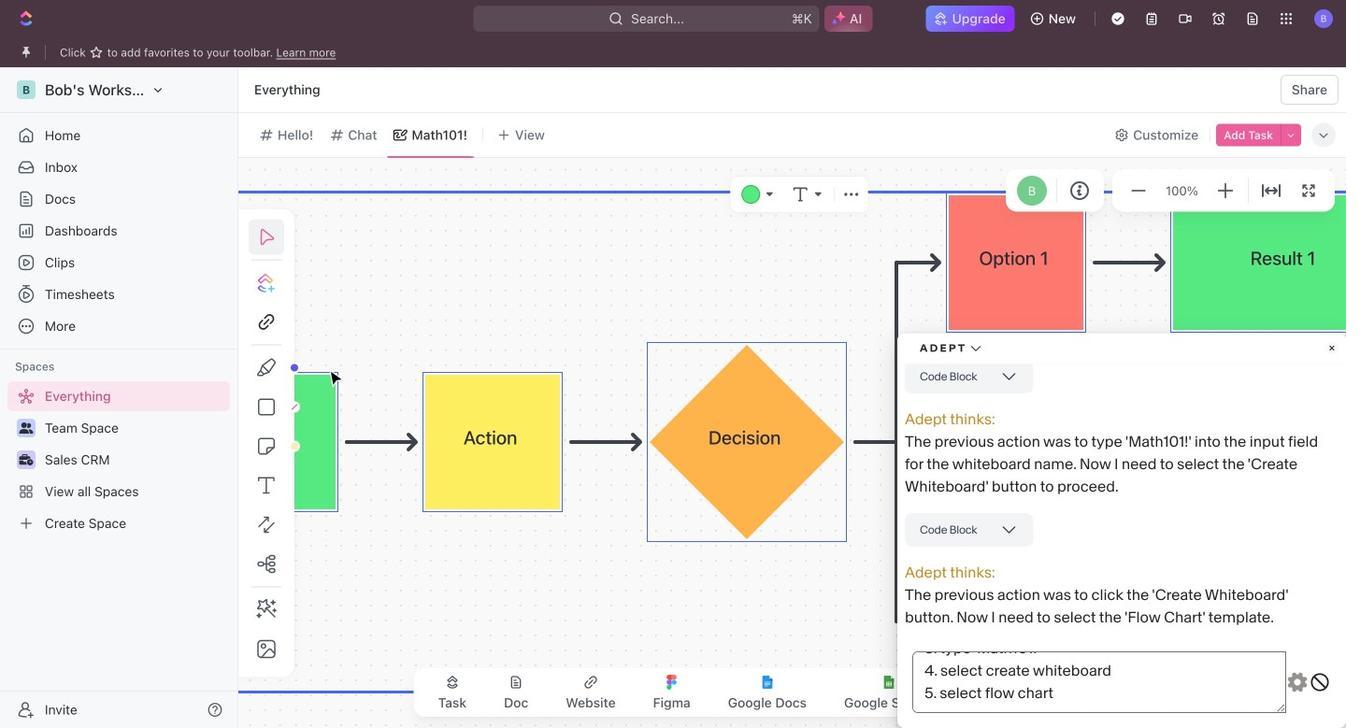 Task type: vqa. For each thing, say whether or not it's contained in the screenshot.
right Spaces
no



Task type: locate. For each thing, give the bounding box(es) containing it.
bob's workspace, , element
[[17, 80, 36, 99]]

tree
[[7, 381, 230, 539]]

tree inside 'sidebar' navigation
[[7, 381, 230, 539]]



Task type: describe. For each thing, give the bounding box(es) containing it.
sidebar navigation
[[0, 67, 242, 728]]

user group image
[[19, 423, 33, 434]]

business time image
[[19, 454, 33, 466]]



